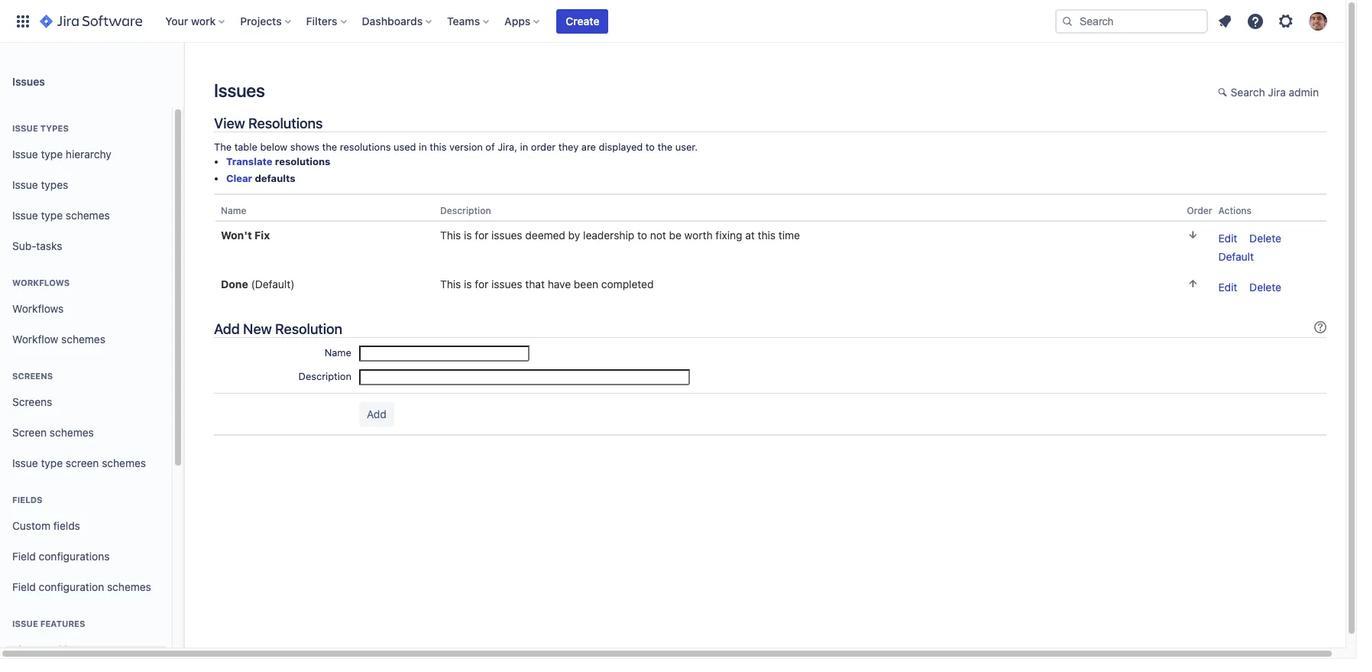 Task type: describe. For each thing, give the bounding box(es) containing it.
at
[[746, 229, 755, 242]]

types
[[41, 178, 68, 191]]

1 horizontal spatial description
[[440, 205, 491, 216]]

that
[[526, 278, 545, 291]]

issue type schemes link
[[6, 200, 166, 231]]

(default)
[[251, 278, 295, 291]]

workflows for workflows link
[[12, 302, 64, 315]]

is for this is for issues that have been completed
[[464, 278, 472, 291]]

search image
[[1062, 15, 1074, 27]]

resolution
[[275, 320, 342, 337]]

settings image
[[1278, 12, 1296, 30]]

issue for issue types
[[12, 123, 38, 133]]

features
[[40, 619, 85, 628]]

screens for screens link
[[12, 395, 52, 408]]

delete for delete default
[[1250, 232, 1282, 245]]

order
[[1188, 205, 1213, 216]]

are
[[582, 141, 596, 153]]

this for this is for issues deemed by leadership to not be worth fixing at this time
[[440, 229, 461, 242]]

fields group
[[6, 479, 166, 607]]

projects button
[[236, 9, 297, 33]]

issue for issue type schemes
[[12, 208, 38, 221]]

Search field
[[1056, 9, 1209, 33]]

custom
[[12, 519, 50, 532]]

fix
[[255, 229, 270, 242]]

default link
[[1219, 250, 1255, 263]]

help image
[[1247, 12, 1265, 30]]

your work
[[165, 14, 216, 27]]

workflow schemes link
[[6, 324, 166, 355]]

have
[[548, 278, 571, 291]]

delete for delete
[[1250, 281, 1282, 294]]

to inside 'the table below shows the resolutions used in this version of jira, in order they are displayed to the user. translate resolutions clear defaults'
[[646, 141, 655, 153]]

leadership
[[583, 229, 635, 242]]

completed
[[602, 278, 654, 291]]

won't fix
[[221, 229, 270, 242]]

field for field configuration schemes
[[12, 580, 36, 593]]

time tracking
[[12, 643, 80, 656]]

fixing
[[716, 229, 743, 242]]

1 horizontal spatial issues
[[214, 80, 265, 101]]

screens for the screens group
[[12, 371, 53, 381]]

work
[[191, 14, 216, 27]]

order
[[531, 141, 556, 153]]

sub-tasks
[[12, 239, 62, 252]]

apps button
[[500, 9, 546, 33]]

schemes inside workflows group
[[61, 332, 105, 345]]

1 the from the left
[[322, 141, 337, 153]]

of
[[486, 141, 495, 153]]

they
[[559, 141, 579, 153]]

time tracking link
[[6, 635, 166, 659]]

edit link for this is for issues deemed by leadership to not be worth fixing at this time
[[1219, 232, 1238, 245]]

dashboards
[[362, 14, 423, 27]]

worth
[[685, 229, 713, 242]]

your work button
[[161, 9, 231, 33]]

field configurations
[[12, 549, 110, 562]]

used
[[394, 141, 416, 153]]

schemes up issue type screen schemes
[[50, 426, 94, 439]]

sub-
[[12, 239, 36, 252]]

not
[[650, 229, 667, 242]]

add new resolution
[[214, 320, 342, 337]]

issues for deemed
[[492, 229, 523, 242]]

workflow
[[12, 332, 58, 345]]

version
[[450, 141, 483, 153]]

your
[[165, 14, 188, 27]]

this is for issues that have been completed
[[440, 278, 654, 291]]

table
[[234, 141, 258, 153]]

defaults
[[255, 172, 296, 185]]

1 vertical spatial this
[[758, 229, 776, 242]]

the table below shows the resolutions used in this version of jira, in order they are displayed to the user. translate resolutions clear defaults
[[214, 141, 698, 185]]

be
[[669, 229, 682, 242]]

this inside 'the table below shows the resolutions used in this version of jira, in order they are displayed to the user. translate resolutions clear defaults'
[[430, 141, 447, 153]]

search jira admin
[[1232, 86, 1320, 99]]

by
[[569, 229, 581, 242]]

user.
[[676, 141, 698, 153]]

issue for issue types
[[12, 178, 38, 191]]

delete link for this is for issues deemed by leadership to not be worth fixing at this time
[[1250, 232, 1282, 245]]

issues for that
[[492, 278, 523, 291]]

1 horizontal spatial resolutions
[[340, 141, 391, 153]]

screen
[[12, 426, 47, 439]]

apps
[[505, 14, 531, 27]]

projects
[[240, 14, 282, 27]]

filters
[[306, 14, 338, 27]]

translate link
[[226, 155, 273, 167]]

field configurations link
[[6, 541, 166, 572]]

view resolutions
[[214, 115, 323, 132]]

banner containing your work
[[0, 0, 1346, 43]]

2 the from the left
[[658, 141, 673, 153]]

0 horizontal spatial description
[[299, 370, 352, 383]]

1 vertical spatial resolutions
[[275, 155, 331, 167]]

schemes inside issue types group
[[66, 208, 110, 221]]

configuration
[[39, 580, 104, 593]]

issue types group
[[6, 107, 166, 266]]

clear link
[[226, 172, 252, 185]]

type for hierarchy
[[41, 147, 63, 160]]

tracking
[[39, 643, 80, 656]]

primary element
[[9, 0, 1056, 42]]

this for this is for issues that have been completed
[[440, 278, 461, 291]]

translate
[[226, 155, 273, 167]]

issue type hierarchy
[[12, 147, 111, 160]]

been
[[574, 278, 599, 291]]

delete link for this is for issues that have been completed
[[1250, 281, 1282, 294]]

actions
[[1219, 205, 1252, 216]]



Task type: vqa. For each thing, say whether or not it's contained in the screenshot.
"Projects" to the right
no



Task type: locate. For each thing, give the bounding box(es) containing it.
admin
[[1290, 86, 1320, 99]]

0 horizontal spatial this
[[430, 141, 447, 153]]

issues left that
[[492, 278, 523, 291]]

screen schemes link
[[6, 417, 166, 448]]

jira,
[[498, 141, 518, 153]]

jira software image
[[40, 12, 142, 30], [40, 12, 142, 30]]

1 vertical spatial issues
[[492, 278, 523, 291]]

1 vertical spatial edit link
[[1219, 281, 1238, 294]]

is down 'the table below shows the resolutions used in this version of jira, in order they are displayed to the user. translate resolutions clear defaults'
[[464, 229, 472, 242]]

this
[[440, 229, 461, 242], [440, 278, 461, 291]]

this
[[430, 141, 447, 153], [758, 229, 776, 242]]

issues left deemed at left top
[[492, 229, 523, 242]]

1 horizontal spatial name
[[325, 347, 352, 359]]

1 vertical spatial for
[[475, 278, 489, 291]]

1 field from the top
[[12, 549, 36, 562]]

1 issues from the top
[[492, 229, 523, 242]]

field configuration schemes link
[[6, 572, 166, 603]]

schemes right screen
[[102, 456, 146, 469]]

2 this from the top
[[440, 278, 461, 291]]

to right displayed
[[646, 141, 655, 153]]

to
[[646, 141, 655, 153], [638, 229, 648, 242]]

1 in from the left
[[419, 141, 427, 153]]

workflows group
[[6, 261, 166, 359]]

the left user.
[[658, 141, 673, 153]]

6 issue from the top
[[12, 619, 38, 628]]

this is for issues deemed by leadership to not be worth fixing at this time
[[440, 229, 801, 242]]

in right the jira,
[[520, 141, 529, 153]]

sidebar navigation image
[[167, 61, 200, 92]]

is left that
[[464, 278, 472, 291]]

your profile and settings image
[[1310, 12, 1328, 30]]

0 vertical spatial field
[[12, 549, 36, 562]]

field inside "link"
[[12, 580, 36, 593]]

edit down default
[[1219, 281, 1238, 294]]

issue inside the screens group
[[12, 456, 38, 469]]

0 vertical spatial description
[[440, 205, 491, 216]]

schemes down issue types link
[[66, 208, 110, 221]]

edit up default
[[1219, 232, 1238, 245]]

schemes down field configurations link
[[107, 580, 151, 593]]

0 vertical spatial is
[[464, 229, 472, 242]]

jira
[[1269, 86, 1287, 99]]

0 horizontal spatial name
[[221, 205, 247, 216]]

description down 'the table below shows the resolutions used in this version of jira, in order they are displayed to the user. translate resolutions clear defaults'
[[440, 205, 491, 216]]

banner
[[0, 0, 1346, 43]]

issue features group
[[6, 603, 166, 659]]

done (default)
[[221, 278, 295, 291]]

1 vertical spatial description
[[299, 370, 352, 383]]

is
[[464, 229, 472, 242], [464, 278, 472, 291]]

resolutions
[[249, 115, 323, 132]]

type inside the screens group
[[41, 456, 63, 469]]

1 vertical spatial type
[[41, 208, 63, 221]]

deemed
[[526, 229, 566, 242]]

for left that
[[475, 278, 489, 291]]

1 vertical spatial is
[[464, 278, 472, 291]]

2 is from the top
[[464, 278, 472, 291]]

type up tasks
[[41, 208, 63, 221]]

delete link down default
[[1250, 281, 1282, 294]]

notifications image
[[1216, 12, 1235, 30]]

2 edit from the top
[[1219, 281, 1238, 294]]

teams
[[447, 14, 480, 27]]

2 screens from the top
[[12, 395, 52, 408]]

1 this from the top
[[440, 229, 461, 242]]

1 delete from the top
[[1250, 232, 1282, 245]]

issues
[[12, 75, 45, 88], [214, 80, 265, 101]]

resolutions down shows
[[275, 155, 331, 167]]

the right shows
[[322, 141, 337, 153]]

issue inside group
[[12, 619, 38, 628]]

1 vertical spatial screens
[[12, 395, 52, 408]]

in right used
[[419, 141, 427, 153]]

2 workflows from the top
[[12, 302, 64, 315]]

time
[[12, 643, 37, 656]]

1 horizontal spatial the
[[658, 141, 673, 153]]

below
[[260, 141, 288, 153]]

field for field configurations
[[12, 549, 36, 562]]

field up issue features
[[12, 580, 36, 593]]

workflows link
[[6, 294, 166, 324]]

type
[[41, 147, 63, 160], [41, 208, 63, 221], [41, 456, 63, 469]]

2 vertical spatial type
[[41, 456, 63, 469]]

0 vertical spatial screens
[[12, 371, 53, 381]]

field down custom
[[12, 549, 36, 562]]

workflow schemes
[[12, 332, 105, 345]]

name up the won't
[[221, 205, 247, 216]]

edit for this is for issues that have been completed
[[1219, 281, 1238, 294]]

the
[[214, 141, 232, 153]]

screens down workflow
[[12, 371, 53, 381]]

0 vertical spatial workflows
[[12, 278, 70, 287]]

issue type screen schemes link
[[6, 448, 166, 479]]

1 vertical spatial edit
[[1219, 281, 1238, 294]]

sub-tasks link
[[6, 231, 166, 261]]

screen schemes
[[12, 426, 94, 439]]

issues up issue types
[[12, 75, 45, 88]]

tasks
[[36, 239, 62, 252]]

2 issue from the top
[[12, 147, 38, 160]]

0 vertical spatial delete
[[1250, 232, 1282, 245]]

delete inside 'delete default'
[[1250, 232, 1282, 245]]

1 vertical spatial field
[[12, 580, 36, 593]]

1 horizontal spatial in
[[520, 141, 529, 153]]

done
[[221, 278, 248, 291]]

edit link
[[1219, 232, 1238, 245], [1219, 281, 1238, 294]]

3 issue from the top
[[12, 178, 38, 191]]

5 issue from the top
[[12, 456, 38, 469]]

delete up default link in the right of the page
[[1250, 232, 1282, 245]]

issue types link
[[6, 170, 166, 200]]

0 vertical spatial name
[[221, 205, 247, 216]]

2 for from the top
[[475, 278, 489, 291]]

shows
[[290, 141, 320, 153]]

default
[[1219, 250, 1255, 263]]

field configuration schemes
[[12, 580, 151, 593]]

0 horizontal spatial issues
[[12, 75, 45, 88]]

issue for issue type screen schemes
[[12, 456, 38, 469]]

schemes down workflows link
[[61, 332, 105, 345]]

0 horizontal spatial in
[[419, 141, 427, 153]]

for
[[475, 229, 489, 242], [475, 278, 489, 291]]

1 vertical spatial delete
[[1250, 281, 1282, 294]]

create
[[566, 14, 600, 27]]

resolutions left used
[[340, 141, 391, 153]]

types
[[40, 123, 69, 133]]

1 issue from the top
[[12, 123, 38, 133]]

for for this is for issues deemed by leadership to not be worth fixing at this time
[[475, 229, 489, 242]]

teams button
[[443, 9, 496, 33]]

2 delete link from the top
[[1250, 281, 1282, 294]]

issue types
[[12, 123, 69, 133]]

delete default
[[1219, 232, 1282, 263]]

0 vertical spatial to
[[646, 141, 655, 153]]

1 edit from the top
[[1219, 232, 1238, 245]]

this left version
[[430, 141, 447, 153]]

issue
[[12, 123, 38, 133], [12, 147, 38, 160], [12, 178, 38, 191], [12, 208, 38, 221], [12, 456, 38, 469], [12, 619, 38, 628]]

1 for from the top
[[475, 229, 489, 242]]

3 type from the top
[[41, 456, 63, 469]]

issue for issue features
[[12, 619, 38, 628]]

resolutions
[[340, 141, 391, 153], [275, 155, 331, 167]]

edit link for this is for issues that have been completed
[[1219, 281, 1238, 294]]

description down the resolution
[[299, 370, 352, 383]]

small image
[[1219, 86, 1231, 99]]

workflows down sub-tasks at top
[[12, 278, 70, 287]]

2 field from the top
[[12, 580, 36, 593]]

1 vertical spatial name
[[325, 347, 352, 359]]

0 vertical spatial edit
[[1219, 232, 1238, 245]]

displayed
[[599, 141, 643, 153]]

2 edit link from the top
[[1219, 281, 1238, 294]]

issue type schemes
[[12, 208, 110, 221]]

issue types
[[12, 178, 68, 191]]

schemes inside "fields" group
[[107, 580, 151, 593]]

workflows up workflow
[[12, 302, 64, 315]]

workflows for workflows group at the left
[[12, 278, 70, 287]]

1 workflows from the top
[[12, 278, 70, 287]]

dashboards button
[[358, 9, 438, 33]]

0 vertical spatial resolutions
[[340, 141, 391, 153]]

0 vertical spatial issues
[[492, 229, 523, 242]]

time
[[779, 229, 801, 242]]

for left deemed at left top
[[475, 229, 489, 242]]

edit link up default
[[1219, 232, 1238, 245]]

screen
[[66, 456, 99, 469]]

1 is from the top
[[464, 229, 472, 242]]

type left screen
[[41, 456, 63, 469]]

to left not on the left of page
[[638, 229, 648, 242]]

issue for issue type hierarchy
[[12, 147, 38, 160]]

0 horizontal spatial the
[[322, 141, 337, 153]]

4 issue from the top
[[12, 208, 38, 221]]

search
[[1232, 86, 1266, 99]]

is for this is for issues deemed by leadership to not be worth fixing at this time
[[464, 229, 472, 242]]

clear
[[226, 172, 252, 185]]

screens up screen
[[12, 395, 52, 408]]

1 screens from the top
[[12, 371, 53, 381]]

0 vertical spatial for
[[475, 229, 489, 242]]

new
[[243, 320, 272, 337]]

2 issues from the top
[[492, 278, 523, 291]]

edit link down default
[[1219, 281, 1238, 294]]

for for this is for issues that have been completed
[[475, 278, 489, 291]]

0 vertical spatial delete link
[[1250, 232, 1282, 245]]

hierarchy
[[66, 147, 111, 160]]

filters button
[[302, 9, 353, 33]]

add
[[214, 320, 240, 337]]

2 type from the top
[[41, 208, 63, 221]]

1 edit link from the top
[[1219, 232, 1238, 245]]

search jira admin link
[[1211, 81, 1327, 106]]

type for screen
[[41, 456, 63, 469]]

won't
[[221, 229, 252, 242]]

delete link up default link in the right of the page
[[1250, 232, 1282, 245]]

issues up view on the top of the page
[[214, 80, 265, 101]]

0 vertical spatial this
[[440, 229, 461, 242]]

0 vertical spatial type
[[41, 147, 63, 160]]

view
[[214, 115, 245, 132]]

fields
[[53, 519, 80, 532]]

0 vertical spatial this
[[430, 141, 447, 153]]

appswitcher icon image
[[14, 12, 32, 30]]

1 vertical spatial this
[[440, 278, 461, 291]]

edit for this is for issues deemed by leadership to not be worth fixing at this time
[[1219, 232, 1238, 245]]

type for schemes
[[41, 208, 63, 221]]

screens group
[[6, 355, 166, 483]]

this right at
[[758, 229, 776, 242]]

screens link
[[6, 387, 166, 417]]

custom fields
[[12, 519, 80, 532]]

None submit
[[359, 402, 394, 427]]

delete
[[1250, 232, 1282, 245], [1250, 281, 1282, 294]]

0 horizontal spatial resolutions
[[275, 155, 331, 167]]

issue type screen schemes
[[12, 456, 146, 469]]

1 vertical spatial delete link
[[1250, 281, 1282, 294]]

delete link
[[1250, 232, 1282, 245], [1250, 281, 1282, 294]]

1 horizontal spatial this
[[758, 229, 776, 242]]

delete down default
[[1250, 281, 1282, 294]]

screens
[[12, 371, 53, 381], [12, 395, 52, 408]]

1 delete link from the top
[[1250, 232, 1282, 245]]

2 in from the left
[[520, 141, 529, 153]]

2 delete from the top
[[1250, 281, 1282, 294]]

configurations
[[39, 549, 110, 562]]

order actions
[[1188, 205, 1252, 216]]

fields
[[12, 495, 42, 505]]

issue features
[[12, 619, 85, 628]]

1 type from the top
[[41, 147, 63, 160]]

name down the resolution
[[325, 347, 352, 359]]

custom fields link
[[6, 511, 166, 541]]

None text field
[[359, 346, 530, 362], [359, 370, 690, 386], [359, 346, 530, 362], [359, 370, 690, 386]]

workflows inside workflows link
[[12, 302, 64, 315]]

1 vertical spatial to
[[638, 229, 648, 242]]

1 vertical spatial workflows
[[12, 302, 64, 315]]

type down types
[[41, 147, 63, 160]]

0 vertical spatial edit link
[[1219, 232, 1238, 245]]



